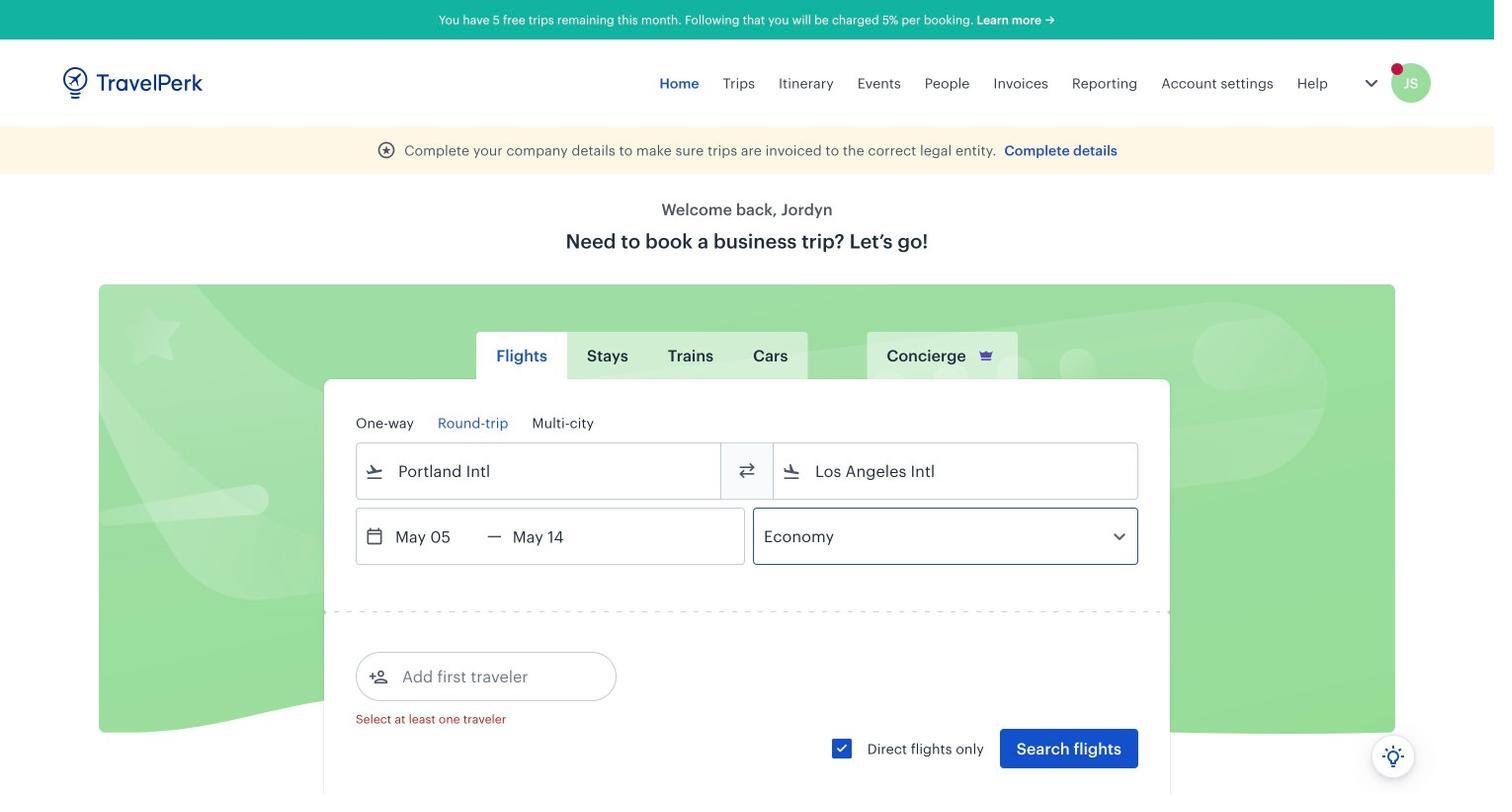 Task type: locate. For each thing, give the bounding box(es) containing it.
To search field
[[802, 456, 1112, 487]]

Return text field
[[502, 509, 605, 564]]

From search field
[[384, 456, 695, 487]]

Depart text field
[[384, 509, 487, 564]]



Task type: describe. For each thing, give the bounding box(es) containing it.
Add first traveler search field
[[388, 661, 594, 693]]



Task type: vqa. For each thing, say whether or not it's contained in the screenshot.
move backward to switch to the previous month. icon
no



